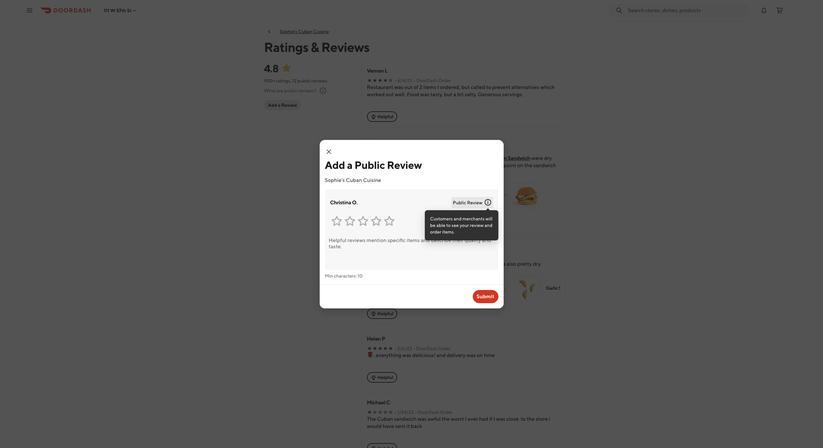 Task type: vqa. For each thing, say whether or not it's contained in the screenshot.
left SYRUP
no



Task type: locate. For each thing, give the bounding box(es) containing it.
2 horizontal spatial cuban
[[427, 155, 443, 161]]

sophie's cuban cuisine link
[[280, 29, 329, 34]]

sophie's cuban cuisine up &
[[280, 29, 329, 34]]

order for l
[[439, 78, 451, 83]]

1 horizontal spatial cuban
[[346, 177, 362, 183]]

review inside button
[[282, 103, 297, 108]]

1 vertical spatial cuisine
[[363, 177, 381, 183]]

a inside button
[[278, 103, 281, 108]]

chicken
[[488, 155, 507, 161], [489, 191, 506, 196]]

sophie's
[[280, 29, 298, 34], [454, 155, 473, 161], [325, 177, 345, 183], [459, 191, 476, 196]]

1 vertical spatial sophie's cuban cuisine
[[325, 177, 381, 183]]

add inside "dialog"
[[325, 159, 345, 171]]

helpful
[[378, 114, 394, 119], [378, 220, 394, 225], [378, 311, 394, 317], [378, 375, 394, 380]]

0 vertical spatial sophie's cuban cuisine
[[280, 29, 329, 34]]

and up submit
[[483, 286, 490, 291]]

a
[[278, 103, 281, 108], [347, 159, 353, 171]]

doordash right 1/24/23
[[418, 410, 439, 415]]

1 horizontal spatial review
[[387, 159, 422, 171]]

1 vertical spatial cuban
[[427, 155, 443, 161]]

disliked
[[465, 198, 482, 203]]

2 vertical spatial doordash
[[418, 410, 439, 415]]

and
[[454, 216, 462, 222], [485, 223, 493, 228], [483, 286, 490, 291]]

0 vertical spatial add
[[268, 103, 277, 108]]

order for c
[[440, 410, 453, 415]]

mini guava and cheese empanada image
[[513, 275, 539, 302]]

cuban up &
[[299, 29, 313, 34]]

a inside "dialog"
[[347, 159, 353, 171]]

sandwich
[[508, 155, 531, 161], [506, 191, 526, 196]]

1 vertical spatial review
[[387, 159, 422, 171]]

reviews
[[322, 39, 370, 55]]

• 6/4/23 • doordash order
[[395, 78, 451, 83]]

add inside button
[[268, 103, 277, 108]]

1 vertical spatial a
[[347, 159, 353, 171]]

2 vertical spatial cuban
[[346, 177, 362, 183]]

cuban
[[299, 29, 313, 34], [427, 155, 443, 161], [346, 177, 362, 183]]

-
[[414, 155, 417, 161]]

1 vertical spatial public
[[285, 88, 298, 93]]

1 vertical spatial and
[[485, 223, 493, 228]]

1 vertical spatial spicy
[[477, 191, 488, 196]]

• right 1/24/23
[[416, 410, 417, 415]]

0 vertical spatial review
[[282, 103, 297, 108]]

0 horizontal spatial public
[[285, 88, 298, 93]]

to
[[447, 223, 451, 228]]

2 horizontal spatial review
[[468, 200, 483, 205]]

0 items, open order cart image
[[776, 6, 784, 14]]

michael c
[[367, 400, 390, 406]]

1 helpful from the top
[[378, 114, 394, 119]]

0 vertical spatial public
[[298, 78, 311, 84]]

h
[[385, 139, 389, 145]]

ratings
[[264, 39, 309, 55]]

doordash for vernon l
[[417, 78, 438, 83]]

el cubano - the cuban button
[[389, 155, 443, 162]]

review
[[282, 103, 297, 108], [387, 159, 422, 171], [468, 200, 483, 205]]

1 horizontal spatial public
[[298, 78, 311, 84]]

1 horizontal spatial public
[[453, 200, 467, 205]]

• right 2/6/22
[[414, 346, 416, 352]]

cheese
[[491, 286, 507, 291]]

el cubano - the cuban image
[[425, 184, 452, 210]]

sandwich inside button
[[508, 155, 531, 161]]

customers and merchants will be able to see your review and order items.
[[430, 216, 493, 235]]

st
[[127, 8, 132, 13]]

doordash right 2/6/22
[[417, 346, 438, 352]]

0 vertical spatial spicy
[[474, 155, 487, 161]]

guava
[[469, 286, 482, 291]]

2 helpful from the top
[[378, 220, 394, 225]]

cuban up o.
[[346, 177, 362, 183]]

back to store button image
[[267, 29, 272, 34]]

min characters: 10
[[325, 273, 363, 279]]

cuisine down add a public review at the top
[[363, 177, 381, 183]]

0 vertical spatial cuisine
[[314, 29, 329, 34]]

0 horizontal spatial a
[[278, 103, 281, 108]]

1 horizontal spatial cuisine
[[363, 177, 381, 183]]

helpful button
[[367, 111, 398, 122], [367, 217, 398, 228], [367, 309, 398, 319], [367, 373, 398, 383]]

1 horizontal spatial a
[[347, 159, 353, 171]]

930+ ratings , 12 public reviews
[[264, 78, 327, 84]]

• left 1/24/23
[[395, 410, 397, 415]]

1 horizontal spatial add
[[325, 159, 345, 171]]

order
[[430, 230, 442, 235]]

sophie's cuban cuisine up o.
[[325, 177, 381, 183]]

your
[[460, 223, 469, 228]]

chicken inside button
[[488, 155, 507, 161]]

close add a public review image
[[325, 148, 333, 156]]

p
[[382, 336, 385, 342]]

0 vertical spatial chicken
[[488, 155, 507, 161]]

add down close add a public review icon
[[325, 159, 345, 171]]

and down will
[[485, 223, 493, 228]]

open menu image
[[26, 6, 34, 14]]

public right 12
[[298, 78, 311, 84]]

0 vertical spatial sophie's spicy chicken sandwich
[[454, 155, 531, 161]]

public down ,
[[285, 88, 298, 93]]

0 vertical spatial a
[[278, 103, 281, 108]]

• left 6/4/23
[[395, 78, 397, 83]]

cuisine up ratings & reviews
[[314, 29, 329, 34]]

review
[[470, 223, 484, 228]]

0 horizontal spatial public
[[355, 159, 385, 171]]

c
[[387, 400, 390, 406]]

0 vertical spatial order
[[439, 78, 451, 83]]

are
[[277, 88, 284, 93]]

add a public review
[[325, 159, 422, 171]]

Helpful reviews mention specific items and describe their quality and taste. text field
[[325, 233, 499, 270]]

1 vertical spatial chicken
[[489, 191, 506, 196]]

min
[[325, 273, 333, 279]]

public
[[355, 159, 385, 171], [453, 200, 467, 205]]

sophie's spicy chicken sandwich
[[454, 155, 531, 161], [459, 191, 526, 196]]

and up see
[[454, 216, 462, 222]]

garlic sauce
[[546, 286, 572, 291]]

0 vertical spatial sandwich
[[508, 155, 531, 161]]

0 vertical spatial doordash
[[417, 78, 438, 83]]

add a review
[[268, 103, 297, 108]]

add
[[268, 103, 277, 108], [325, 159, 345, 171]]

public
[[298, 78, 311, 84], [285, 88, 298, 93]]

2 vertical spatial and
[[483, 286, 490, 291]]

4.8
[[264, 62, 279, 75]]

empanada
[[507, 286, 529, 291]]

public up merchants at the right top
[[453, 200, 467, 205]]

helen p
[[367, 336, 385, 342]]

0 vertical spatial cuban
[[299, 29, 313, 34]]

• 2/6/22 • doordash order
[[395, 346, 451, 352]]

doordash for michael c
[[418, 410, 439, 415]]

cuisine
[[314, 29, 329, 34], [363, 177, 381, 183]]

add for add a public review
[[325, 159, 345, 171]]

spicy
[[474, 155, 487, 161], [477, 191, 488, 196]]

doordash
[[417, 78, 438, 83], [417, 346, 438, 352], [418, 410, 439, 415]]

add down what
[[268, 103, 277, 108]]

4 helpful from the top
[[378, 375, 394, 380]]

sophie's inside add a public review "dialog"
[[325, 177, 345, 183]]

doordash right 6/4/23
[[417, 78, 438, 83]]

notification bell image
[[761, 6, 769, 14]]

•
[[395, 78, 397, 83], [414, 78, 416, 83], [395, 346, 397, 352], [414, 346, 416, 352], [395, 410, 397, 415], [416, 410, 417, 415]]

order
[[439, 78, 451, 83], [439, 346, 451, 352], [440, 410, 453, 415]]

sophie's cuban cuisine
[[280, 29, 329, 34], [325, 177, 381, 183]]

6/4/23
[[398, 78, 413, 83]]

1 vertical spatial sophie's spicy chicken sandwich
[[459, 191, 526, 196]]

cuban right the
[[427, 155, 443, 161]]

0 horizontal spatial review
[[282, 103, 297, 108]]

reviews
[[312, 78, 327, 84]]

o.
[[352, 199, 358, 206]]

items.
[[443, 230, 455, 235]]

1 vertical spatial doordash
[[417, 346, 438, 352]]

2 vertical spatial order
[[440, 410, 453, 415]]

4 helpful button from the top
[[367, 373, 398, 383]]

1 vertical spatial add
[[325, 159, 345, 171]]

1 vertical spatial order
[[439, 346, 451, 352]]

vernon l
[[367, 68, 388, 74]]

and inside button
[[483, 286, 490, 291]]

public left the el
[[355, 159, 385, 171]]

ratings
[[276, 78, 290, 84]]

0 horizontal spatial add
[[268, 103, 277, 108]]

public review
[[453, 200, 483, 205]]

2/6/22
[[398, 346, 412, 352]]



Task type: describe. For each thing, give the bounding box(es) containing it.
w
[[110, 8, 115, 13]]

0 vertical spatial and
[[454, 216, 462, 222]]

what
[[264, 88, 276, 93]]

1/24/23
[[398, 410, 414, 415]]

2 helpful button from the top
[[367, 217, 398, 228]]

spicy inside button
[[474, 155, 487, 161]]

a for public
[[347, 159, 353, 171]]

0 vertical spatial public
[[355, 159, 385, 171]]

1 helpful button from the top
[[367, 111, 398, 122]]

111 w 57th st button
[[104, 8, 137, 13]]

what are public reviews?
[[264, 88, 317, 93]]

vernon
[[367, 68, 384, 74]]

helen
[[367, 336, 381, 342]]

charlie
[[367, 139, 384, 145]]

merchants
[[463, 216, 485, 222]]

able
[[437, 223, 446, 228]]

mini guava and cheese empanada button
[[455, 275, 539, 302]]

el cubano - the cuban
[[389, 155, 443, 161]]

cubano
[[395, 155, 414, 161]]

customers and merchants will be able to see your review and order items. tooltip
[[425, 208, 499, 241]]

see
[[452, 223, 459, 228]]

111 w 57th st
[[104, 8, 132, 13]]

be
[[430, 223, 436, 228]]

12
[[292, 78, 297, 84]]

sophie's spicy chicken sandwich button
[[454, 155, 531, 162]]

garlic
[[546, 286, 558, 291]]

doordash for helen p
[[417, 346, 438, 352]]

michael
[[367, 400, 386, 406]]

1 vertical spatial sandwich
[[506, 191, 526, 196]]

cuisine inside add a public review "dialog"
[[363, 177, 381, 183]]

mini guava and cheese empanada
[[459, 286, 529, 291]]

ratings & reviews
[[264, 39, 370, 55]]

charlie h
[[367, 139, 389, 145]]

christina
[[330, 199, 351, 206]]

submit button
[[473, 290, 499, 303]]

930+
[[264, 78, 275, 84]]

,
[[290, 78, 292, 84]]

• 1/24/23 • doordash order
[[395, 410, 453, 415]]

customers
[[430, 216, 453, 222]]

0 horizontal spatial cuisine
[[314, 29, 329, 34]]

a for review
[[278, 103, 281, 108]]

sophie's spicy chicken sandwich image
[[513, 184, 539, 210]]

the
[[418, 155, 426, 161]]

add a review button
[[264, 100, 301, 110]]

sophie's inside button
[[454, 155, 473, 161]]

mojo pork with a twist sandwich image
[[425, 275, 452, 302]]

l
[[385, 68, 388, 74]]

add a public review dialog
[[320, 140, 504, 309]]

• left 2/6/22
[[395, 346, 397, 352]]

add for add a review
[[268, 103, 277, 108]]

10
[[358, 273, 363, 279]]

sophie's cuban cuisine inside add a public review "dialog"
[[325, 177, 381, 183]]

mini
[[459, 286, 468, 291]]

&
[[311, 39, 319, 55]]

el
[[389, 155, 394, 161]]

submit
[[477, 294, 495, 300]]

garlic sauce button
[[542, 275, 627, 302]]

1 vertical spatial public
[[453, 200, 467, 205]]

will
[[486, 216, 493, 222]]

57th
[[116, 8, 126, 13]]

• right 6/4/23
[[414, 78, 416, 83]]

3 helpful button from the top
[[367, 309, 398, 319]]

order for p
[[439, 346, 451, 352]]

0 horizontal spatial cuban
[[299, 29, 313, 34]]

3 helpful from the top
[[378, 311, 394, 317]]

111
[[104, 8, 109, 13]]

cuban inside button
[[427, 155, 443, 161]]

characters:
[[334, 273, 357, 279]]

christina o.
[[330, 199, 358, 206]]

2 vertical spatial review
[[468, 200, 483, 205]]

reviews?
[[298, 88, 317, 93]]

cuban inside add a public review "dialog"
[[346, 177, 362, 183]]

sauce
[[559, 286, 572, 291]]



